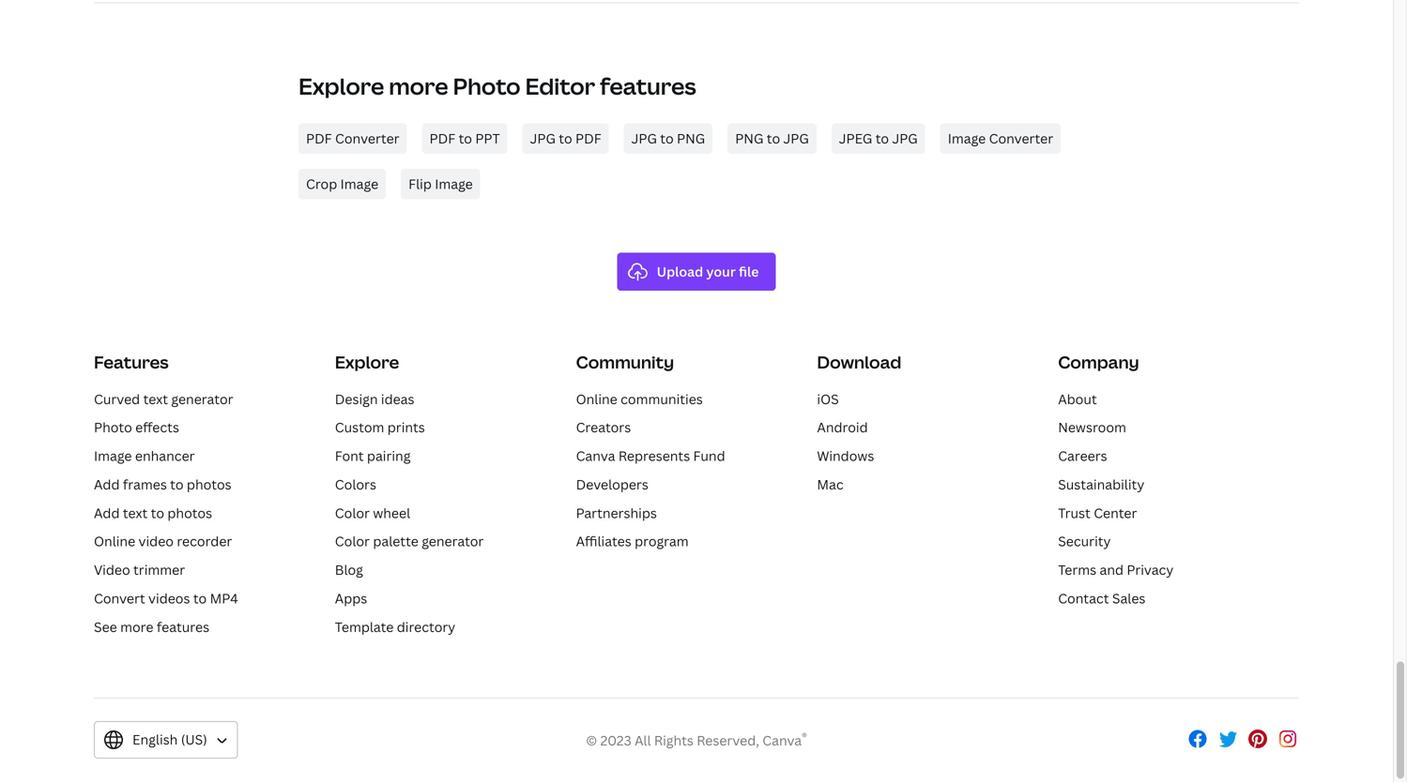 Task type: describe. For each thing, give the bounding box(es) containing it.
explore more photo editor features
[[298, 71, 696, 101]]

converter for pdf converter
[[335, 130, 399, 147]]

community
[[576, 351, 674, 374]]

video
[[138, 533, 174, 551]]

mac
[[817, 476, 844, 494]]

online video recorder link
[[94, 533, 232, 551]]

jpg to png
[[631, 130, 705, 147]]

mp4
[[210, 590, 238, 608]]

all
[[635, 732, 651, 750]]

security link
[[1058, 533, 1111, 551]]

image enhancer
[[94, 447, 195, 465]]

affiliates program
[[576, 533, 689, 551]]

video
[[94, 561, 130, 579]]

image inside flip image link
[[435, 175, 473, 193]]

4 jpg from the left
[[892, 130, 918, 147]]

3 jpg from the left
[[783, 130, 809, 147]]

canva represents fund link
[[576, 447, 725, 465]]

online for online video recorder
[[94, 533, 135, 551]]

wheel
[[373, 504, 410, 522]]

directory
[[397, 619, 455, 636]]

color wheel link
[[335, 504, 410, 522]]

crop
[[306, 175, 337, 193]]

png to jpg link
[[728, 123, 816, 154]]

careers link
[[1058, 447, 1107, 465]]

communities
[[621, 390, 703, 408]]

ios
[[817, 390, 839, 408]]

ppt
[[475, 130, 500, 147]]

convert videos to mp4
[[94, 590, 238, 608]]

color palette generator link
[[335, 533, 484, 551]]

pairing
[[367, 447, 411, 465]]

jpeg to jpg
[[839, 130, 918, 147]]

contact sales link
[[1058, 590, 1146, 608]]

english (us)
[[132, 731, 207, 749]]

text for add
[[123, 504, 148, 522]]

developers
[[576, 476, 648, 494]]

custom prints link
[[335, 419, 425, 437]]

more for see
[[120, 619, 153, 636]]

add text to photos link
[[94, 504, 212, 522]]

sales
[[1112, 590, 1146, 608]]

© 2023 all rights reserved, canva ®
[[586, 730, 807, 750]]

sustainability link
[[1058, 476, 1144, 494]]

newsroom link
[[1058, 419, 1126, 437]]

1 vertical spatial features
[[157, 619, 209, 636]]

prints
[[387, 419, 425, 437]]

ideas
[[381, 390, 414, 408]]

pdf to ppt
[[429, 130, 500, 147]]

affiliates program link
[[576, 533, 689, 551]]

pdf to ppt link
[[422, 123, 507, 154]]

2023
[[600, 732, 631, 750]]

0 horizontal spatial canva
[[576, 447, 615, 465]]

jpg to png link
[[624, 123, 713, 154]]

add for add frames to photos
[[94, 476, 120, 494]]

rights
[[654, 732, 694, 750]]

font pairing
[[335, 447, 411, 465]]

custom
[[335, 419, 384, 437]]

blog link
[[335, 561, 363, 579]]

online video recorder
[[94, 533, 232, 551]]

1 jpg from the left
[[530, 130, 556, 147]]

1 horizontal spatial features
[[600, 71, 696, 101]]

color wheel
[[335, 504, 410, 522]]

font
[[335, 447, 364, 465]]

and
[[1100, 561, 1124, 579]]

curved
[[94, 390, 140, 408]]

convert
[[94, 590, 145, 608]]

(us)
[[181, 731, 207, 749]]

ios link
[[817, 390, 839, 408]]

creators
[[576, 419, 631, 437]]

English (US) button
[[94, 722, 238, 759]]

colors
[[335, 476, 376, 494]]

affiliates
[[576, 533, 631, 551]]

photos for add frames to photos
[[187, 476, 231, 494]]

frames
[[123, 476, 167, 494]]

windows link
[[817, 447, 874, 465]]

flip image link
[[401, 169, 480, 199]]

videos
[[148, 590, 190, 608]]

pdf converter
[[306, 130, 399, 147]]

design
[[335, 390, 378, 408]]

see more features link
[[94, 619, 209, 636]]

contact sales
[[1058, 590, 1146, 608]]

features
[[94, 351, 169, 374]]

trust center link
[[1058, 504, 1137, 522]]

partnerships
[[576, 504, 657, 522]]

online communities
[[576, 390, 703, 408]]

photo effects link
[[94, 419, 179, 437]]

creators link
[[576, 419, 631, 437]]

convert videos to mp4 link
[[94, 590, 238, 608]]

pdf for pdf to ppt
[[429, 130, 455, 147]]

custom prints
[[335, 419, 425, 437]]

canva inside © 2023 all rights reserved, canva ®
[[762, 732, 802, 750]]

about link
[[1058, 390, 1097, 408]]

2 jpg from the left
[[631, 130, 657, 147]]

online communities link
[[576, 390, 703, 408]]



Task type: locate. For each thing, give the bounding box(es) containing it.
pdf
[[306, 130, 332, 147], [429, 130, 455, 147], [575, 130, 601, 147]]

color for color wheel
[[335, 504, 370, 522]]

color down colors link at the left bottom
[[335, 504, 370, 522]]

1 horizontal spatial canva
[[762, 732, 802, 750]]

effects
[[135, 419, 179, 437]]

2 add from the top
[[94, 504, 120, 522]]

add left frames
[[94, 476, 120, 494]]

more for explore
[[389, 71, 448, 101]]

1 vertical spatial photo
[[94, 419, 132, 437]]

template directory link
[[335, 619, 455, 636]]

font pairing link
[[335, 447, 411, 465]]

1 vertical spatial add
[[94, 504, 120, 522]]

jpg to pdf link
[[522, 123, 609, 154]]

1 horizontal spatial generator
[[422, 533, 484, 551]]

0 horizontal spatial pdf
[[306, 130, 332, 147]]

0 horizontal spatial png
[[677, 130, 705, 147]]

color for color palette generator
[[335, 533, 370, 551]]

1 vertical spatial color
[[335, 533, 370, 551]]

0 horizontal spatial more
[[120, 619, 153, 636]]

png left png to jpg
[[677, 130, 705, 147]]

1 vertical spatial more
[[120, 619, 153, 636]]

1 png from the left
[[677, 130, 705, 147]]

text up effects on the bottom
[[143, 390, 168, 408]]

fund
[[693, 447, 725, 465]]

2 converter from the left
[[989, 130, 1053, 147]]

generator for curved text generator
[[171, 390, 233, 408]]

blog
[[335, 561, 363, 579]]

canva
[[576, 447, 615, 465], [762, 732, 802, 750]]

explore for explore more photo editor features
[[298, 71, 384, 101]]

pdf down editor
[[575, 130, 601, 147]]

generator
[[171, 390, 233, 408], [422, 533, 484, 551]]

0 horizontal spatial converter
[[335, 130, 399, 147]]

see more features
[[94, 619, 209, 636]]

features down videos
[[157, 619, 209, 636]]

0 vertical spatial online
[[576, 390, 617, 408]]

about
[[1058, 390, 1097, 408]]

image converter
[[948, 130, 1053, 147]]

1 pdf from the left
[[306, 130, 332, 147]]

color up blog
[[335, 533, 370, 551]]

0 vertical spatial text
[[143, 390, 168, 408]]

company
[[1058, 351, 1139, 374]]

converter inside image converter link
[[989, 130, 1053, 147]]

apps link
[[335, 590, 367, 608]]

enhancer
[[135, 447, 195, 465]]

features up 'jpg to png'
[[600, 71, 696, 101]]

image inside crop image link
[[340, 175, 378, 193]]

color
[[335, 504, 370, 522], [335, 533, 370, 551]]

terms
[[1058, 561, 1096, 579]]

image right the flip
[[435, 175, 473, 193]]

reserved,
[[697, 732, 759, 750]]

image enhancer link
[[94, 447, 195, 465]]

png
[[677, 130, 705, 147], [735, 130, 763, 147]]

template
[[335, 619, 394, 636]]

0 vertical spatial photos
[[187, 476, 231, 494]]

1 horizontal spatial more
[[389, 71, 448, 101]]

text
[[143, 390, 168, 408], [123, 504, 148, 522]]

flip
[[408, 175, 432, 193]]

trimmer
[[133, 561, 185, 579]]

0 horizontal spatial features
[[157, 619, 209, 636]]

curved text generator
[[94, 390, 233, 408]]

2 horizontal spatial pdf
[[575, 130, 601, 147]]

canva down "creators" link
[[576, 447, 615, 465]]

photos for add text to photos
[[167, 504, 212, 522]]

center
[[1094, 504, 1137, 522]]

video trimmer link
[[94, 561, 185, 579]]

more up pdf to ppt
[[389, 71, 448, 101]]

color palette generator
[[335, 533, 484, 551]]

1 vertical spatial online
[[94, 533, 135, 551]]

jpg
[[530, 130, 556, 147], [631, 130, 657, 147], [783, 130, 809, 147], [892, 130, 918, 147]]

more right see
[[120, 619, 153, 636]]

1 vertical spatial generator
[[422, 533, 484, 551]]

more
[[389, 71, 448, 101], [120, 619, 153, 636]]

0 vertical spatial add
[[94, 476, 120, 494]]

1 vertical spatial explore
[[335, 351, 399, 374]]

generator for color palette generator
[[422, 533, 484, 551]]

image
[[948, 130, 986, 147], [340, 175, 378, 193], [435, 175, 473, 193], [94, 447, 132, 465]]

android
[[817, 419, 868, 437]]

newsroom
[[1058, 419, 1126, 437]]

explore up design ideas link
[[335, 351, 399, 374]]

pdf left ppt
[[429, 130, 455, 147]]

privacy
[[1127, 561, 1174, 579]]

apps
[[335, 590, 367, 608]]

1 horizontal spatial pdf
[[429, 130, 455, 147]]

program
[[635, 533, 689, 551]]

1 horizontal spatial converter
[[989, 130, 1053, 147]]

explore for explore
[[335, 351, 399, 374]]

image right jpeg to jpg
[[948, 130, 986, 147]]

image down photo effects link
[[94, 447, 132, 465]]

text down frames
[[123, 504, 148, 522]]

explore up the pdf converter
[[298, 71, 384, 101]]

converter for image converter
[[989, 130, 1053, 147]]

pdf converter link
[[298, 123, 407, 154]]

online up creators
[[576, 390, 617, 408]]

0 vertical spatial more
[[389, 71, 448, 101]]

represents
[[618, 447, 690, 465]]

0 vertical spatial photo
[[453, 71, 521, 101]]

1 horizontal spatial png
[[735, 130, 763, 147]]

0 horizontal spatial photo
[[94, 419, 132, 437]]

add frames to photos link
[[94, 476, 231, 494]]

1 vertical spatial photos
[[167, 504, 212, 522]]

1 add from the top
[[94, 476, 120, 494]]

crop image
[[306, 175, 378, 193]]

photos down enhancer
[[187, 476, 231, 494]]

1 color from the top
[[335, 504, 370, 522]]

video trimmer
[[94, 561, 185, 579]]

2 color from the top
[[335, 533, 370, 551]]

jpg right jpg to pdf
[[631, 130, 657, 147]]

1 vertical spatial canva
[[762, 732, 802, 750]]

palette
[[373, 533, 418, 551]]

contact
[[1058, 590, 1109, 608]]

see
[[94, 619, 117, 636]]

add text to photos
[[94, 504, 212, 522]]

curved text generator link
[[94, 390, 233, 408]]

jpg left jpeg
[[783, 130, 809, 147]]

online up video
[[94, 533, 135, 551]]

2 pdf from the left
[[429, 130, 455, 147]]

0 vertical spatial canva
[[576, 447, 615, 465]]

0 horizontal spatial online
[[94, 533, 135, 551]]

terms and privacy
[[1058, 561, 1174, 579]]

generator right palette
[[422, 533, 484, 551]]

flip image
[[408, 175, 473, 193]]

0 vertical spatial features
[[600, 71, 696, 101]]

image right crop
[[340, 175, 378, 193]]

colors link
[[335, 476, 376, 494]]

pdf up crop
[[306, 130, 332, 147]]

careers
[[1058, 447, 1107, 465]]

0 vertical spatial generator
[[171, 390, 233, 408]]

3 pdf from the left
[[575, 130, 601, 147]]

1 horizontal spatial photo
[[453, 71, 521, 101]]

canva right reserved,
[[762, 732, 802, 750]]

add for add text to photos
[[94, 504, 120, 522]]

to
[[459, 130, 472, 147], [559, 130, 572, 147], [660, 130, 674, 147], [767, 130, 780, 147], [875, 130, 889, 147], [170, 476, 184, 494], [151, 504, 164, 522], [193, 590, 207, 608]]

jpg right ppt
[[530, 130, 556, 147]]

png right 'jpg to png'
[[735, 130, 763, 147]]

sustainability
[[1058, 476, 1144, 494]]

design ideas
[[335, 390, 414, 408]]

online for online communities
[[576, 390, 617, 408]]

1 vertical spatial text
[[123, 504, 148, 522]]

generator up effects on the bottom
[[171, 390, 233, 408]]

photo up ppt
[[453, 71, 521, 101]]

trust
[[1058, 504, 1091, 522]]

text for curved
[[143, 390, 168, 408]]

recorder
[[177, 533, 232, 551]]

online
[[576, 390, 617, 408], [94, 533, 135, 551]]

©
[[586, 732, 597, 750]]

jpg right jpeg
[[892, 130, 918, 147]]

2 png from the left
[[735, 130, 763, 147]]

developers link
[[576, 476, 648, 494]]

terms and privacy link
[[1058, 561, 1174, 579]]

1 converter from the left
[[335, 130, 399, 147]]

trust center
[[1058, 504, 1137, 522]]

0 horizontal spatial generator
[[171, 390, 233, 408]]

add up video
[[94, 504, 120, 522]]

photo down curved on the left of the page
[[94, 419, 132, 437]]

1 horizontal spatial online
[[576, 390, 617, 408]]

image inside image converter link
[[948, 130, 986, 147]]

jpg to pdf
[[530, 130, 601, 147]]

photo
[[453, 71, 521, 101], [94, 419, 132, 437]]

0 vertical spatial explore
[[298, 71, 384, 101]]

converter inside pdf converter link
[[335, 130, 399, 147]]

pdf for pdf converter
[[306, 130, 332, 147]]

0 vertical spatial color
[[335, 504, 370, 522]]

photo effects
[[94, 419, 179, 437]]

android link
[[817, 419, 868, 437]]

photos up recorder at the bottom of the page
[[167, 504, 212, 522]]

editor
[[525, 71, 595, 101]]

english
[[132, 731, 178, 749]]



Task type: vqa. For each thing, say whether or not it's contained in the screenshot.
See more features
yes



